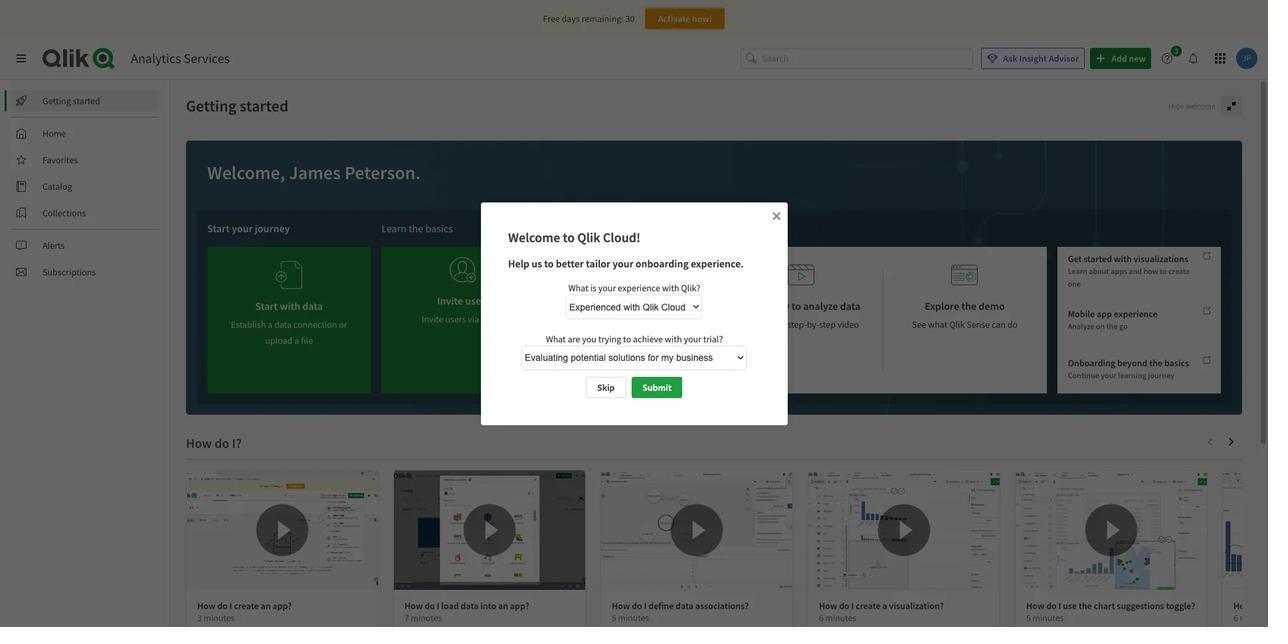 Task type: vqa. For each thing, say whether or not it's contained in the screenshot.


Task type: describe. For each thing, give the bounding box(es) containing it.
chart
[[1094, 601, 1115, 613]]

i for how do i create a visualization?
[[852, 601, 854, 613]]

how inside get started with visualizations learn about apps and how to create one
[[1144, 266, 1159, 276]]

7
[[405, 613, 409, 625]]

get
[[1068, 253, 1082, 265]]

sense
[[967, 319, 990, 331]]

learn for learn how to analyze data follow this step-by-step video
[[742, 300, 768, 313]]

analytics services element
[[131, 50, 230, 66]]

journey inside onboarding beyond the basics continue your learning journey
[[1148, 371, 1175, 381]]

on
[[1096, 322, 1105, 332]]

cloud!
[[603, 229, 641, 246]]

1 vertical spatial invite
[[422, 314, 444, 326]]

catalog
[[43, 181, 72, 193]]

apps
[[1111, 266, 1128, 276]]

tailor
[[586, 257, 610, 270]]

the inside the explore the demo see what qlik sense can do
[[962, 300, 977, 313]]

use
[[1063, 601, 1077, 613]]

minutes inside the 'how do i create a visualization? 6 minutes'
[[826, 613, 857, 625]]

experience inside welcome to qlik sense cloud dialog
[[618, 282, 660, 294]]

activate now! link
[[646, 8, 725, 29]]

explore the demo see what qlik sense can do
[[912, 300, 1018, 331]]

i for how do i use the chart suggestions toggle?
[[1059, 601, 1062, 613]]

the inside how do i use the chart suggestions toggle? 5 minutes
[[1079, 601, 1092, 613]]

how do i create an app? element
[[197, 601, 292, 613]]

services
[[184, 50, 230, 66]]

started inside the navigation pane element
[[73, 95, 100, 107]]

analyze inside 'mobile app experience analyze on the go'
[[1068, 322, 1095, 332]]

1 vertical spatial users
[[445, 314, 466, 326]]

Search text field
[[762, 48, 974, 69]]

to inside analyze sample data experience data to insights
[[649, 319, 658, 331]]

trying
[[598, 333, 621, 345]]

what for what is your experience with qlik?
[[568, 282, 588, 294]]

learn how to analyze data image
[[788, 258, 815, 293]]

ask
[[1004, 52, 1018, 64]]

app? inside how do i load data into an app? 7 minutes
[[510, 601, 529, 613]]

peterson.
[[345, 161, 421, 185]]

how do i create a visualization? 6 minutes
[[819, 601, 944, 625]]

home link
[[11, 123, 159, 144]]

create for how do i create a visualization?
[[856, 601, 881, 613]]

minutes inside how do i use the chart suggestions toggle? 5 minutes
[[1033, 613, 1064, 625]]

favorites
[[43, 154, 78, 166]]

app
[[1097, 308, 1112, 320]]

analyze inside analyze sample data experience data to insights
[[591, 300, 626, 313]]

create inside get started with visualizations learn about apps and how to create one
[[1169, 266, 1190, 276]]

toggle?
[[1166, 601, 1196, 613]]

activate
[[658, 13, 690, 25]]

data up insights
[[664, 300, 684, 313]]

ask insight advisor
[[1004, 52, 1079, 64]]

step
[[819, 319, 836, 331]]

load
[[441, 601, 459, 613]]

qlik inside dialog
[[577, 229, 600, 246]]

qlik inside the explore the demo see what qlik sense can do
[[950, 319, 965, 331]]

how do i create an app? image
[[187, 471, 378, 591]]

into
[[481, 601, 497, 613]]

help
[[508, 257, 529, 270]]

skip button
[[586, 377, 626, 399]]

an inside how do i create an app? 3 minutes
[[261, 601, 271, 613]]

remaining:
[[582, 13, 624, 25]]

see
[[912, 319, 927, 331]]

6 inside how do i 6 minutes
[[1234, 613, 1239, 625]]

how do i define data associations? image
[[601, 471, 793, 591]]

how do i interact with visualizations? element
[[1234, 601, 1269, 613]]

do for how do i create an app?
[[217, 601, 228, 613]]

collections
[[43, 207, 86, 219]]

getting started inside the navigation pane element
[[43, 95, 100, 107]]

beyond
[[1118, 357, 1148, 369]]

step-
[[788, 319, 807, 331]]

to up better
[[563, 229, 575, 246]]

learning
[[1118, 371, 1147, 381]]

analyze sample data experience data to insights
[[586, 300, 690, 331]]

visualization?
[[889, 601, 944, 613]]

do for how do i
[[1254, 601, 1264, 613]]

data for how do i define data associations?
[[676, 601, 694, 613]]

how do i create an app? 3 minutes
[[197, 601, 292, 625]]

what for what are you trying to achieve with your trial?
[[546, 333, 566, 345]]

close sidebar menu image
[[16, 53, 27, 64]]

welcome, james peterson.
[[207, 161, 421, 185]]

searchbar element
[[741, 48, 974, 69]]

mobile app experience analyze on the go
[[1068, 308, 1158, 332]]

app? inside how do i create an app? 3 minutes
[[273, 601, 292, 613]]

do for how do i use the chart suggestions toggle?
[[1047, 601, 1057, 613]]

how do i load data into an app? element
[[405, 601, 529, 613]]

how for how do i create a visualization?
[[819, 601, 838, 613]]

data for how do i load data into an app?
[[461, 601, 479, 613]]

catalog link
[[11, 176, 159, 197]]

how do i use the chart suggestions toggle? 5 minutes
[[1027, 601, 1196, 625]]

associations?
[[696, 601, 749, 613]]

do for how do i create a visualization?
[[839, 601, 850, 613]]

how for how do i define data associations?
[[612, 601, 630, 613]]

continue
[[1068, 371, 1100, 381]]

3
[[197, 613, 202, 625]]

to inside learn how to analyze data follow this step-by-step video
[[792, 300, 801, 313]]

basics inside onboarding beyond the basics continue your learning journey
[[1165, 357, 1190, 369]]

hide welcome image
[[1227, 101, 1237, 112]]

about
[[1089, 266, 1110, 276]]

6 inside the 'how do i create a visualization? 6 minutes'
[[819, 613, 824, 625]]

what is your experience with qlik?
[[568, 282, 700, 294]]

onboarding
[[1068, 357, 1116, 369]]

this
[[771, 319, 786, 331]]

via
[[468, 314, 479, 326]]

start your journey
[[207, 222, 290, 235]]

analyze
[[804, 300, 838, 313]]

the inside 'mobile app experience analyze on the go'
[[1107, 322, 1118, 332]]

collections link
[[11, 203, 159, 224]]

mobile
[[1068, 308, 1095, 320]]

james
[[289, 161, 341, 185]]

now!
[[692, 13, 712, 25]]

started inside get started with visualizations learn about apps and how to create one
[[1084, 253, 1112, 265]]

suggestions
[[1117, 601, 1165, 613]]

ask insight advisor button
[[982, 48, 1085, 69]]

how for how do i load data into an app?
[[405, 601, 423, 613]]

can
[[992, 319, 1006, 331]]

analytics services
[[131, 50, 230, 66]]

5 inside how do i define data associations? 5 minutes
[[612, 613, 617, 625]]

by-
[[807, 319, 820, 331]]

getting started inside welcome, james peterson. main content
[[186, 96, 289, 116]]

welcome, james peterson. main content
[[170, 80, 1269, 628]]

go
[[1120, 322, 1128, 332]]

i for how do i
[[1266, 601, 1269, 613]]

resources
[[580, 222, 623, 235]]

more resources
[[556, 222, 623, 235]]

2 vertical spatial with
[[665, 333, 682, 345]]

explore the demo image
[[952, 258, 978, 293]]

how do i use the chart suggestions toggle? element
[[1027, 601, 1196, 613]]

your right start
[[232, 222, 253, 235]]

×
[[772, 206, 781, 224]]

follow
[[744, 319, 770, 331]]

how do i create a visualization? element
[[819, 601, 944, 613]]

the down peterson.
[[409, 222, 423, 235]]

i for how do i load data into an app?
[[437, 601, 440, 613]]

learn the basics
[[382, 222, 453, 235]]

i for how do i define data associations?
[[644, 601, 647, 613]]

achieve
[[633, 333, 663, 345]]

better
[[556, 257, 584, 270]]



Task type: locate. For each thing, give the bounding box(es) containing it.
to right us
[[544, 257, 554, 270]]

learn down get at the right
[[1068, 266, 1088, 276]]

how do i use the chart suggestions toggle? image
[[1016, 471, 1207, 591]]

0 horizontal spatial basics
[[426, 222, 453, 235]]

do inside how do i load data into an app? 7 minutes
[[425, 601, 435, 613]]

how do i create a visualization? image
[[809, 471, 1000, 591]]

0 horizontal spatial getting started
[[43, 95, 100, 107]]

start
[[207, 222, 230, 235]]

0 horizontal spatial journey
[[255, 222, 290, 235]]

30
[[626, 13, 635, 25]]

analyze sample data image
[[625, 258, 651, 293]]

data up what are you trying to achieve with your trial?
[[630, 319, 648, 331]]

1 5 from the left
[[612, 613, 617, 625]]

how do i load data into an app? image
[[394, 471, 585, 591]]

demo
[[979, 300, 1005, 313]]

do inside how do i define data associations? 5 minutes
[[632, 601, 642, 613]]

0 vertical spatial journey
[[255, 222, 290, 235]]

to up achieve
[[649, 319, 658, 331]]

2 horizontal spatial create
[[1169, 266, 1190, 276]]

5 inside how do i use the chart suggestions toggle? 5 minutes
[[1027, 613, 1031, 625]]

how do i 6 minutes
[[1234, 601, 1269, 625]]

getting started down services
[[186, 96, 289, 116]]

how up the 3
[[197, 601, 216, 613]]

learn how to analyze data follow this step-by-step video
[[742, 300, 861, 331]]

basics up invite users image
[[426, 222, 453, 235]]

0 horizontal spatial analyze
[[591, 300, 626, 313]]

data for learn how to analyze data
[[840, 300, 861, 313]]

create inside the 'how do i create a visualization? 6 minutes'
[[856, 601, 881, 613]]

an
[[261, 601, 271, 613], [498, 601, 508, 613]]

experience up 'sample'
[[618, 282, 660, 294]]

to inside get started with visualizations learn about apps and how to create one
[[1160, 266, 1167, 276]]

getting inside the navigation pane element
[[43, 95, 71, 107]]

the right beyond
[[1150, 357, 1163, 369]]

how for how do i create an app?
[[197, 601, 216, 613]]

users left via
[[445, 314, 466, 326]]

4 minutes from the left
[[826, 613, 857, 625]]

days
[[562, 13, 580, 25]]

alerts link
[[11, 235, 159, 256]]

experience
[[618, 282, 660, 294], [1114, 308, 1158, 320]]

your right 'tailor' on the left of page
[[612, 257, 633, 270]]

0 horizontal spatial create
[[234, 601, 259, 613]]

is
[[590, 282, 596, 294]]

0 horizontal spatial an
[[261, 601, 271, 613]]

video
[[838, 319, 859, 331]]

0 vertical spatial how
[[1144, 266, 1159, 276]]

basics
[[426, 222, 453, 235], [1165, 357, 1190, 369]]

data up the video
[[840, 300, 861, 313]]

i inside how do i create an app? 3 minutes
[[230, 601, 232, 613]]

0 horizontal spatial started
[[73, 95, 100, 107]]

the inside onboarding beyond the basics continue your learning journey
[[1150, 357, 1163, 369]]

1 horizontal spatial getting started
[[186, 96, 289, 116]]

0 horizontal spatial 5
[[612, 613, 617, 625]]

0 vertical spatial learn
[[382, 222, 407, 235]]

learn down peterson.
[[382, 222, 407, 235]]

0 horizontal spatial experience
[[618, 282, 660, 294]]

6 how from the left
[[1234, 601, 1252, 613]]

1 horizontal spatial 5
[[1027, 613, 1031, 625]]

2 horizontal spatial learn
[[1068, 266, 1088, 276]]

free days remaining: 30
[[543, 13, 635, 25]]

minutes inside how do i load data into an app? 7 minutes
[[411, 613, 442, 625]]

to down "visualizations"
[[1160, 266, 1167, 276]]

× button
[[772, 206, 781, 224]]

create inside how do i create an app? 3 minutes
[[234, 601, 259, 613]]

with left qlik?
[[662, 282, 679, 294]]

2 6 from the left
[[1234, 613, 1239, 625]]

your down onboarding at the bottom right of page
[[1101, 371, 1117, 381]]

app?
[[273, 601, 292, 613], [510, 601, 529, 613]]

learn for learn the basics
[[382, 222, 407, 235]]

how inside how do i 6 minutes
[[1234, 601, 1252, 613]]

0 vertical spatial basics
[[426, 222, 453, 235]]

qlik right what
[[950, 319, 965, 331]]

how for how do i use the chart suggestions toggle?
[[1027, 601, 1045, 613]]

0 vertical spatial experience
[[618, 282, 660, 294]]

2 how from the left
[[405, 601, 423, 613]]

skip
[[597, 382, 615, 394]]

3 how from the left
[[612, 601, 630, 613]]

with up 'apps'
[[1114, 253, 1132, 265]]

data left into
[[461, 601, 479, 613]]

free
[[543, 13, 560, 25]]

the right use
[[1079, 601, 1092, 613]]

what are you trying to achieve with your trial?
[[546, 333, 723, 345]]

6 i from the left
[[1266, 601, 1269, 613]]

2 5 from the left
[[1027, 613, 1031, 625]]

us
[[531, 257, 542, 270]]

6 minutes from the left
[[1240, 613, 1269, 625]]

how inside how do i use the chart suggestions toggle? 5 minutes
[[1027, 601, 1045, 613]]

5
[[612, 613, 617, 625], [1027, 613, 1031, 625]]

1 horizontal spatial basics
[[1165, 357, 1190, 369]]

your inside onboarding beyond the basics continue your learning journey
[[1101, 371, 1117, 381]]

5 minutes from the left
[[1033, 613, 1064, 625]]

getting
[[43, 95, 71, 107], [186, 96, 237, 116]]

do inside how do i create an app? 3 minutes
[[217, 601, 228, 613]]

invite down invite users image
[[437, 294, 463, 308]]

analytics
[[131, 50, 181, 66]]

do inside how do i 6 minutes
[[1254, 601, 1264, 613]]

data for analyze sample data
[[630, 319, 648, 331]]

1 an from the left
[[261, 601, 271, 613]]

how do i define data associations? 5 minutes
[[612, 601, 749, 625]]

getting inside welcome, james peterson. main content
[[186, 96, 237, 116]]

getting started
[[43, 95, 100, 107], [186, 96, 289, 116]]

getting started up home link
[[43, 95, 100, 107]]

navigation pane element
[[0, 85, 169, 288]]

minutes inside how do i 6 minutes
[[1240, 613, 1269, 625]]

1 app? from the left
[[273, 601, 292, 613]]

how up this
[[770, 300, 790, 313]]

1 horizontal spatial an
[[498, 601, 508, 613]]

5 how from the left
[[1027, 601, 1045, 613]]

1 horizontal spatial qlik
[[950, 319, 965, 331]]

1 horizontal spatial how
[[1144, 266, 1159, 276]]

1 vertical spatial what
[[546, 333, 566, 345]]

how inside how do i load data into an app? 7 minutes
[[405, 601, 423, 613]]

1 horizontal spatial 6
[[1234, 613, 1239, 625]]

how left the define at the right
[[612, 601, 630, 613]]

how right the and
[[1144, 266, 1159, 276]]

learn
[[382, 222, 407, 235], [1068, 266, 1088, 276], [742, 300, 768, 313]]

do inside how do i use the chart suggestions toggle? 5 minutes
[[1047, 601, 1057, 613]]

do inside the 'how do i create a visualization? 6 minutes'
[[839, 601, 850, 613]]

what left 'is'
[[568, 282, 588, 294]]

1 horizontal spatial app?
[[510, 601, 529, 613]]

2 vertical spatial learn
[[742, 300, 768, 313]]

how inside how do i define data associations? 5 minutes
[[612, 601, 630, 613]]

invite users image
[[450, 253, 477, 288]]

how do i load data into an app? 7 minutes
[[405, 601, 529, 625]]

data
[[664, 300, 684, 313], [840, 300, 861, 313], [630, 319, 648, 331], [461, 601, 479, 613], [676, 601, 694, 613]]

1 vertical spatial learn
[[1068, 266, 1088, 276]]

1 vertical spatial basics
[[1165, 357, 1190, 369]]

visualizations
[[1134, 253, 1189, 265]]

how left a at bottom right
[[819, 601, 838, 613]]

experience up go at the right of the page
[[1114, 308, 1158, 320]]

1 horizontal spatial started
[[240, 96, 289, 116]]

0 vertical spatial what
[[568, 282, 588, 294]]

are
[[568, 333, 580, 345]]

activate now!
[[658, 13, 712, 25]]

an inside how do i load data into an app? 7 minutes
[[498, 601, 508, 613]]

how do i define data associations? element
[[612, 601, 749, 613]]

3 minutes from the left
[[618, 613, 649, 625]]

submit button
[[632, 377, 682, 399]]

do inside the explore the demo see what qlik sense can do
[[1008, 319, 1018, 331]]

do for how do i define data associations?
[[632, 601, 642, 613]]

your
[[232, 222, 253, 235], [612, 257, 633, 270], [598, 282, 616, 294], [684, 333, 701, 345], [1101, 371, 1117, 381]]

sample
[[629, 300, 662, 313]]

data inside how do i load data into an app? 7 minutes
[[461, 601, 479, 613]]

how up 7
[[405, 601, 423, 613]]

analyze down mobile
[[1068, 322, 1095, 332]]

1 i from the left
[[230, 601, 232, 613]]

to
[[563, 229, 575, 246], [544, 257, 554, 270], [1160, 266, 1167, 276], [792, 300, 801, 313], [649, 319, 658, 331], [623, 333, 631, 345]]

what left are
[[546, 333, 566, 345]]

how inside the 'how do i create a visualization? 6 minutes'
[[819, 601, 838, 613]]

and
[[1129, 266, 1142, 276]]

1 horizontal spatial learn
[[742, 300, 768, 313]]

3 i from the left
[[644, 601, 647, 613]]

create for how do i create an app?
[[234, 601, 259, 613]]

2 minutes from the left
[[411, 613, 442, 625]]

alerts
[[43, 240, 65, 252]]

1 horizontal spatial getting
[[186, 96, 237, 116]]

welcome to qlik sense cloud dialog
[[481, 202, 788, 426]]

i for how do i create an app?
[[230, 601, 232, 613]]

i inside the 'how do i create a visualization? 6 minutes'
[[852, 601, 854, 613]]

1 6 from the left
[[819, 613, 824, 625]]

minutes down how do i interact with visualizations? "element"
[[1240, 613, 1269, 625]]

your right 'is'
[[598, 282, 616, 294]]

advisor
[[1049, 52, 1079, 64]]

data right the define at the right
[[676, 601, 694, 613]]

i inside how do i define data associations? 5 minutes
[[644, 601, 647, 613]]

create
[[1169, 266, 1190, 276], [234, 601, 259, 613], [856, 601, 881, 613]]

onboarding beyond the basics continue your learning journey
[[1068, 357, 1190, 381]]

welcome,
[[207, 161, 285, 185]]

1 vertical spatial experience
[[1114, 308, 1158, 320]]

how for how do i
[[1234, 601, 1252, 613]]

users up via
[[465, 294, 490, 308]]

0 vertical spatial analyze
[[591, 300, 626, 313]]

1 vertical spatial how
[[770, 300, 790, 313]]

invite users invite users via email.
[[422, 294, 505, 326]]

1 horizontal spatial experience
[[1114, 308, 1158, 320]]

0 vertical spatial invite
[[437, 294, 463, 308]]

minutes down the define at the right
[[618, 613, 649, 625]]

4 how from the left
[[819, 601, 838, 613]]

help us to better tailor your onboarding experience.
[[508, 257, 744, 270]]

do for how do i load data into an app?
[[425, 601, 435, 613]]

i inside how do i use the chart suggestions toggle? 5 minutes
[[1059, 601, 1062, 613]]

journey right start
[[255, 222, 290, 235]]

i inside how do i 6 minutes
[[1266, 601, 1269, 613]]

1 horizontal spatial create
[[856, 601, 881, 613]]

what
[[568, 282, 588, 294], [546, 333, 566, 345]]

insights
[[659, 319, 690, 331]]

learn inside get started with visualizations learn about apps and how to create one
[[1068, 266, 1088, 276]]

explore
[[925, 300, 960, 313]]

getting down services
[[186, 96, 237, 116]]

minutes inside how do i define data associations? 5 minutes
[[618, 613, 649, 625]]

6
[[819, 613, 824, 625], [1234, 613, 1239, 625]]

0 horizontal spatial what
[[546, 333, 566, 345]]

4 i from the left
[[852, 601, 854, 613]]

1 how from the left
[[197, 601, 216, 613]]

welcome to qlik cloud!
[[508, 229, 641, 246]]

1 vertical spatial qlik
[[950, 319, 965, 331]]

how do i interact with visualizations? image
[[1223, 471, 1269, 591]]

1 minutes from the left
[[204, 613, 235, 625]]

users
[[465, 294, 490, 308], [445, 314, 466, 326]]

analyze
[[591, 300, 626, 313], [1068, 322, 1095, 332]]

learn up follow
[[742, 300, 768, 313]]

how inside learn how to analyze data follow this step-by-step video
[[770, 300, 790, 313]]

i
[[230, 601, 232, 613], [437, 601, 440, 613], [644, 601, 647, 613], [852, 601, 854, 613], [1059, 601, 1062, 613], [1266, 601, 1269, 613]]

learn inside learn how to analyze data follow this step-by-step video
[[742, 300, 768, 313]]

one
[[1068, 279, 1081, 289]]

6 down how do i interact with visualizations? "element"
[[1234, 613, 1239, 625]]

qlik up 'tailor' on the left of page
[[577, 229, 600, 246]]

to right "trying" at the left bottom of page
[[623, 333, 631, 345]]

a
[[883, 601, 888, 613]]

the up sense
[[962, 300, 977, 313]]

experience inside 'mobile app experience analyze on the go'
[[1114, 308, 1158, 320]]

0 horizontal spatial how
[[770, 300, 790, 313]]

1 vertical spatial analyze
[[1068, 322, 1095, 332]]

getting up home
[[43, 95, 71, 107]]

the
[[409, 222, 423, 235], [962, 300, 977, 313], [1107, 322, 1118, 332], [1150, 357, 1163, 369], [1079, 601, 1092, 613]]

your left trial?
[[684, 333, 701, 345]]

analyze up "experience"
[[591, 300, 626, 313]]

2 app? from the left
[[510, 601, 529, 613]]

0 vertical spatial qlik
[[577, 229, 600, 246]]

with inside get started with visualizations learn about apps and how to create one
[[1114, 253, 1132, 265]]

how
[[1144, 266, 1159, 276], [770, 300, 790, 313]]

email.
[[481, 314, 505, 326]]

what
[[928, 319, 948, 331]]

how right toggle?
[[1234, 601, 1252, 613]]

minutes right the 3
[[204, 613, 235, 625]]

1 vertical spatial journey
[[1148, 371, 1175, 381]]

5 i from the left
[[1059, 601, 1062, 613]]

define
[[649, 601, 674, 613]]

how inside how do i create an app? 3 minutes
[[197, 601, 216, 613]]

journey right learning
[[1148, 371, 1175, 381]]

to up 'step-'
[[792, 300, 801, 313]]

2 i from the left
[[437, 601, 440, 613]]

6 down how do i create a visualization? element
[[819, 613, 824, 625]]

2 an from the left
[[498, 601, 508, 613]]

minutes down how do i create a visualization? element
[[826, 613, 857, 625]]

experience.
[[691, 257, 744, 270]]

subscriptions
[[43, 266, 96, 278]]

1 horizontal spatial analyze
[[1068, 322, 1095, 332]]

subscriptions link
[[11, 262, 159, 283]]

minutes right 7
[[411, 613, 442, 625]]

data inside learn how to analyze data follow this step-by-step video
[[840, 300, 861, 313]]

minutes down use
[[1033, 613, 1064, 625]]

minutes inside how do i create an app? 3 minutes
[[204, 613, 235, 625]]

0 vertical spatial with
[[1114, 253, 1132, 265]]

2 horizontal spatial started
[[1084, 253, 1112, 265]]

0 horizontal spatial getting
[[43, 95, 71, 107]]

with
[[1114, 253, 1132, 265], [662, 282, 679, 294], [665, 333, 682, 345]]

1 horizontal spatial what
[[568, 282, 588, 294]]

0 horizontal spatial app?
[[273, 601, 292, 613]]

how left use
[[1027, 601, 1045, 613]]

i inside how do i load data into an app? 7 minutes
[[437, 601, 440, 613]]

insight
[[1020, 52, 1047, 64]]

1 vertical spatial with
[[662, 282, 679, 294]]

0 horizontal spatial qlik
[[577, 229, 600, 246]]

0 horizontal spatial learn
[[382, 222, 407, 235]]

qlik?
[[681, 282, 700, 294]]

data inside how do i define data associations? 5 minutes
[[676, 601, 694, 613]]

0 vertical spatial users
[[465, 294, 490, 308]]

1 horizontal spatial journey
[[1148, 371, 1175, 381]]

with down insights
[[665, 333, 682, 345]]

the left go at the right of the page
[[1107, 322, 1118, 332]]

you
[[582, 333, 596, 345]]

welcome
[[508, 229, 560, 246]]

0 horizontal spatial 6
[[819, 613, 824, 625]]

basics right beyond
[[1165, 357, 1190, 369]]

invite left via
[[422, 314, 444, 326]]



